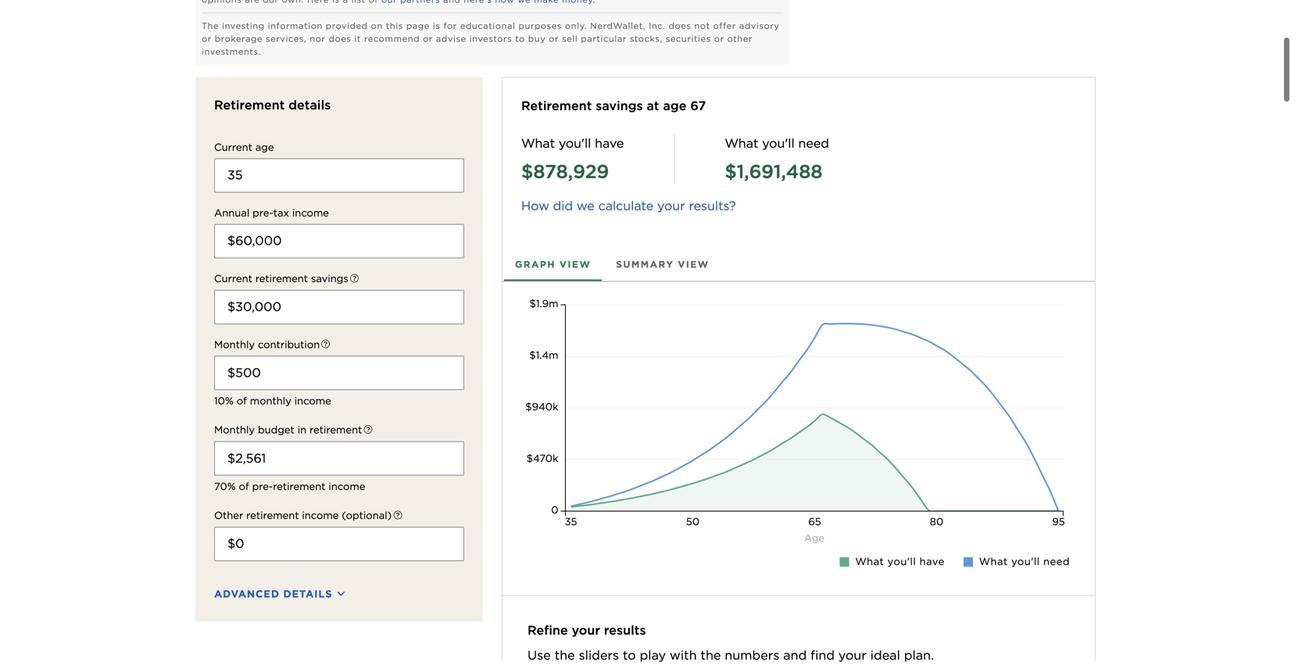 Task type: vqa. For each thing, say whether or not it's contained in the screenshot.
"How" on the left
yes



Task type: describe. For each thing, give the bounding box(es) containing it.
0 vertical spatial what you'll have
[[521, 136, 624, 151]]

contribution
[[258, 338, 320, 350]]

other
[[214, 509, 243, 521]]

retirement savings at age 67
[[521, 98, 706, 113]]

details for advanced details
[[283, 588, 332, 600]]

retirement up other retirement income (optional)
[[273, 480, 326, 492]]

of for 70%
[[239, 480, 249, 492]]

1 vertical spatial what you'll need
[[979, 555, 1070, 567]]

did
[[553, 198, 573, 213]]

10%
[[214, 395, 234, 407]]

at
[[647, 98, 659, 113]]

budget
[[258, 424, 295, 436]]

stocks,
[[630, 34, 663, 44]]

how did we calculate your results? link
[[521, 198, 736, 213]]

70% of pre-retirement income
[[214, 480, 365, 492]]

graph
[[515, 259, 556, 270]]

retirement for retirement details
[[214, 97, 285, 112]]

securities
[[666, 34, 711, 44]]

nerdwallet,
[[590, 21, 646, 31]]

page
[[406, 21, 430, 31]]

current for current retirement savings
[[214, 272, 252, 284]]

income up in on the bottom left of page
[[294, 395, 331, 407]]

67
[[691, 98, 706, 113]]

inc.
[[649, 21, 666, 31]]

educational
[[460, 21, 516, 31]]

$ telephone field
[[214, 441, 464, 476]]

nor
[[310, 34, 326, 44]]

calculate
[[598, 198, 654, 213]]

the
[[202, 21, 219, 31]]

retirement down 70% of pre-retirement income
[[246, 509, 299, 521]]

results?
[[689, 198, 736, 213]]

view for summary view
[[678, 259, 710, 270]]

results
[[604, 623, 646, 638]]

summary
[[616, 259, 674, 270]]

0 horizontal spatial your
[[572, 623, 600, 638]]

1 vertical spatial age
[[255, 141, 274, 153]]

brokerage
[[215, 34, 263, 44]]

the investing information provided on this page is for educational purposes only. nerdwallet, inc. does not offer advisory or brokerage services, nor does it recommend or advise investors to buy or sell particular stocks, securities or other investments.
[[202, 21, 780, 57]]

1 vertical spatial pre-
[[252, 480, 273, 492]]

summary view
[[616, 259, 710, 270]]

recommend
[[364, 34, 420, 44]]

investing
[[222, 21, 265, 31]]

income down $ telephone field on the bottom of page
[[329, 480, 365, 492]]

refine your results
[[528, 623, 646, 638]]

we
[[577, 198, 595, 213]]

0 vertical spatial savings
[[596, 98, 643, 113]]

in
[[298, 424, 307, 436]]

particular
[[581, 34, 627, 44]]

income up other retirement income (optional) phone field
[[302, 509, 339, 521]]

monthly
[[250, 395, 291, 407]]

graph view button
[[503, 247, 604, 281]]

4 or from the left
[[714, 34, 724, 44]]

advanced details button
[[214, 586, 464, 602]]

buy
[[528, 34, 546, 44]]

(optional)
[[342, 509, 392, 521]]

other retirement income (optional)
[[214, 509, 392, 521]]

on
[[371, 21, 383, 31]]

current retirement savings
[[214, 272, 349, 284]]

annual pre-tax income
[[214, 207, 329, 219]]

graph view
[[515, 259, 591, 270]]

retirement for retirement savings at age 67
[[521, 98, 592, 113]]

refine
[[528, 623, 568, 638]]



Task type: locate. For each thing, give the bounding box(es) containing it.
view right summary
[[678, 259, 710, 270]]

retirement up current age
[[214, 97, 285, 112]]

advisory
[[739, 21, 780, 31]]

details down nor
[[289, 97, 331, 112]]

details
[[289, 97, 331, 112], [283, 588, 332, 600]]

your right "refine"
[[572, 623, 600, 638]]

current for current age
[[214, 141, 252, 153]]

monthly left contribution
[[214, 338, 255, 350]]

retirement details
[[214, 97, 331, 112]]

1 vertical spatial need
[[1044, 555, 1070, 567]]

age
[[663, 98, 687, 113], [255, 141, 274, 153]]

0 horizontal spatial what you'll have
[[521, 136, 624, 151]]

2 or from the left
[[423, 34, 433, 44]]

1 vertical spatial your
[[572, 623, 600, 638]]

or down offer
[[714, 34, 724, 44]]

1 vertical spatial does
[[329, 34, 351, 44]]

savings up current retirement savings phone field
[[311, 272, 349, 284]]

tax
[[273, 207, 289, 219]]

pre- right "70%"
[[252, 480, 273, 492]]

1 horizontal spatial need
[[1044, 555, 1070, 567]]

more information about other retirement income (optional) image
[[381, 499, 415, 534]]

more information about current retirement savings image
[[337, 262, 372, 297]]

it
[[354, 34, 361, 44]]

retirement up $878,929
[[521, 98, 592, 113]]

1 current from the top
[[214, 141, 252, 153]]

investors
[[470, 34, 512, 44]]

provided
[[326, 21, 368, 31]]

this
[[386, 21, 403, 31]]

retirement up $ telephone field on the bottom of page
[[310, 424, 362, 436]]

sell
[[562, 34, 578, 44]]

2 monthly from the top
[[214, 424, 255, 436]]

70%
[[214, 480, 236, 492]]

not
[[695, 21, 710, 31]]

0 horizontal spatial what you'll need
[[725, 136, 829, 151]]

your
[[657, 198, 685, 213], [572, 623, 600, 638]]

retirement up current retirement savings phone field
[[255, 272, 308, 284]]

or down the
[[202, 34, 212, 44]]

what you'll need
[[725, 136, 829, 151], [979, 555, 1070, 567]]

current age
[[214, 141, 274, 153]]

0 vertical spatial age
[[663, 98, 687, 113]]

savings left at
[[596, 98, 643, 113]]

$1,691,488
[[725, 160, 823, 183]]

summary view button
[[604, 247, 722, 281]]

pre-
[[253, 207, 273, 219], [252, 480, 273, 492]]

0 vertical spatial does
[[669, 21, 691, 31]]

does
[[669, 21, 691, 31], [329, 34, 351, 44]]

1 vertical spatial savings
[[311, 272, 349, 284]]

1 vertical spatial have
[[920, 555, 945, 567]]

1 or from the left
[[202, 34, 212, 44]]

0 vertical spatial have
[[595, 136, 624, 151]]

have
[[595, 136, 624, 151], [920, 555, 945, 567]]

of right "70%"
[[239, 480, 249, 492]]

is
[[433, 21, 440, 31]]

current down retirement details
[[214, 141, 252, 153]]

0 vertical spatial details
[[289, 97, 331, 112]]

other
[[727, 34, 753, 44]]

0 vertical spatial need
[[798, 136, 829, 151]]

view for graph view
[[560, 259, 591, 270]]

savings
[[596, 98, 643, 113], [311, 272, 349, 284]]

0 horizontal spatial have
[[595, 136, 624, 151]]

income right tax
[[292, 207, 329, 219]]

of
[[237, 395, 247, 407], [239, 480, 249, 492]]

investments.
[[202, 46, 261, 57]]

how
[[521, 198, 549, 213]]

1 vertical spatial current
[[214, 272, 252, 284]]

1 vertical spatial monthly
[[214, 424, 255, 436]]

1 horizontal spatial what you'll have
[[855, 555, 945, 567]]

details inside the advanced details button
[[283, 588, 332, 600]]

1 vertical spatial what you'll have
[[855, 555, 945, 567]]

1 monthly from the top
[[214, 338, 255, 350]]

retirement results displays tab list
[[503, 247, 1095, 282]]

1 vertical spatial details
[[283, 588, 332, 600]]

1 horizontal spatial age
[[663, 98, 687, 113]]

monthly budget in retirement
[[214, 424, 362, 436]]

monthly for monthly budget in retirement
[[214, 424, 255, 436]]

0 horizontal spatial does
[[329, 34, 351, 44]]

0 vertical spatial current
[[214, 141, 252, 153]]

annual
[[214, 207, 250, 219]]

what you'll have
[[521, 136, 624, 151], [855, 555, 945, 567]]

0 vertical spatial of
[[237, 395, 247, 407]]

2 view from the left
[[678, 259, 710, 270]]

1 vertical spatial of
[[239, 480, 249, 492]]

1 view from the left
[[560, 259, 591, 270]]

or down is
[[423, 34, 433, 44]]

for
[[444, 21, 457, 31]]

only.
[[565, 21, 587, 31]]

Current age telephone field
[[214, 158, 464, 193]]

or left sell
[[549, 34, 559, 44]]

retirement
[[255, 272, 308, 284], [310, 424, 362, 436], [273, 480, 326, 492], [246, 509, 299, 521]]

current
[[214, 141, 252, 153], [214, 272, 252, 284]]

more information about monthly budget in retirement image
[[351, 414, 385, 448]]

details down other retirement income (optional) phone field
[[283, 588, 332, 600]]

what
[[521, 136, 555, 151], [725, 136, 759, 151], [855, 555, 884, 567], [979, 555, 1008, 567]]

age right at
[[663, 98, 687, 113]]

advise
[[436, 34, 466, 44]]

how did we calculate your results?
[[521, 198, 736, 213]]

view right "graph"
[[560, 259, 591, 270]]

details for retirement details
[[289, 97, 331, 112]]

more information about monthly contribution image
[[309, 328, 343, 363]]

1 horizontal spatial have
[[920, 555, 945, 567]]

0 vertical spatial your
[[657, 198, 685, 213]]

advanced details
[[214, 588, 332, 600]]

Current retirement savings telephone field
[[214, 290, 464, 324]]

0 vertical spatial pre-
[[253, 207, 273, 219]]

0 horizontal spatial view
[[560, 259, 591, 270]]

advanced
[[214, 588, 280, 600]]

your left results?
[[657, 198, 685, 213]]

$878,929
[[521, 160, 609, 183]]

of for 10%
[[237, 395, 247, 407]]

1 horizontal spatial your
[[657, 198, 685, 213]]

income
[[292, 207, 329, 219], [294, 395, 331, 407], [329, 480, 365, 492], [302, 509, 339, 521]]

Annual pre-tax income telephone field
[[214, 224, 464, 258]]

does down the provided
[[329, 34, 351, 44]]

Other retirement income (optional) telephone field
[[214, 527, 464, 561]]

10% of monthly income
[[214, 395, 331, 407]]

you'll
[[559, 136, 591, 151], [762, 136, 795, 151], [888, 555, 916, 567], [1012, 555, 1040, 567]]

monthly for monthly contribution
[[214, 338, 255, 350]]

view
[[560, 259, 591, 270], [678, 259, 710, 270]]

offer
[[713, 21, 736, 31]]

0 horizontal spatial savings
[[311, 272, 349, 284]]

1 horizontal spatial savings
[[596, 98, 643, 113]]

0 vertical spatial what you'll need
[[725, 136, 829, 151]]

1 horizontal spatial does
[[669, 21, 691, 31]]

monthly contribution
[[214, 338, 320, 350]]

current down annual
[[214, 272, 252, 284]]

monthly down 10%
[[214, 424, 255, 436]]

0 horizontal spatial need
[[798, 136, 829, 151]]

retirement
[[214, 97, 285, 112], [521, 98, 592, 113]]

information
[[268, 21, 323, 31]]

1 horizontal spatial what you'll need
[[979, 555, 1070, 567]]

services,
[[266, 34, 307, 44]]

$ telephone field
[[214, 356, 464, 390]]

0 horizontal spatial retirement
[[214, 97, 285, 112]]

1 horizontal spatial retirement
[[521, 98, 592, 113]]

need
[[798, 136, 829, 151], [1044, 555, 1070, 567]]

of right 10%
[[237, 395, 247, 407]]

purposes
[[519, 21, 562, 31]]

1 horizontal spatial view
[[678, 259, 710, 270]]

0 horizontal spatial age
[[255, 141, 274, 153]]

age down retirement details
[[255, 141, 274, 153]]

to
[[515, 34, 525, 44]]

or
[[202, 34, 212, 44], [423, 34, 433, 44], [549, 34, 559, 44], [714, 34, 724, 44]]

3 or from the left
[[549, 34, 559, 44]]

pre- right annual
[[253, 207, 273, 219]]

monthly
[[214, 338, 255, 350], [214, 424, 255, 436]]

does up securities
[[669, 21, 691, 31]]

2 current from the top
[[214, 272, 252, 284]]

0 vertical spatial monthly
[[214, 338, 255, 350]]



